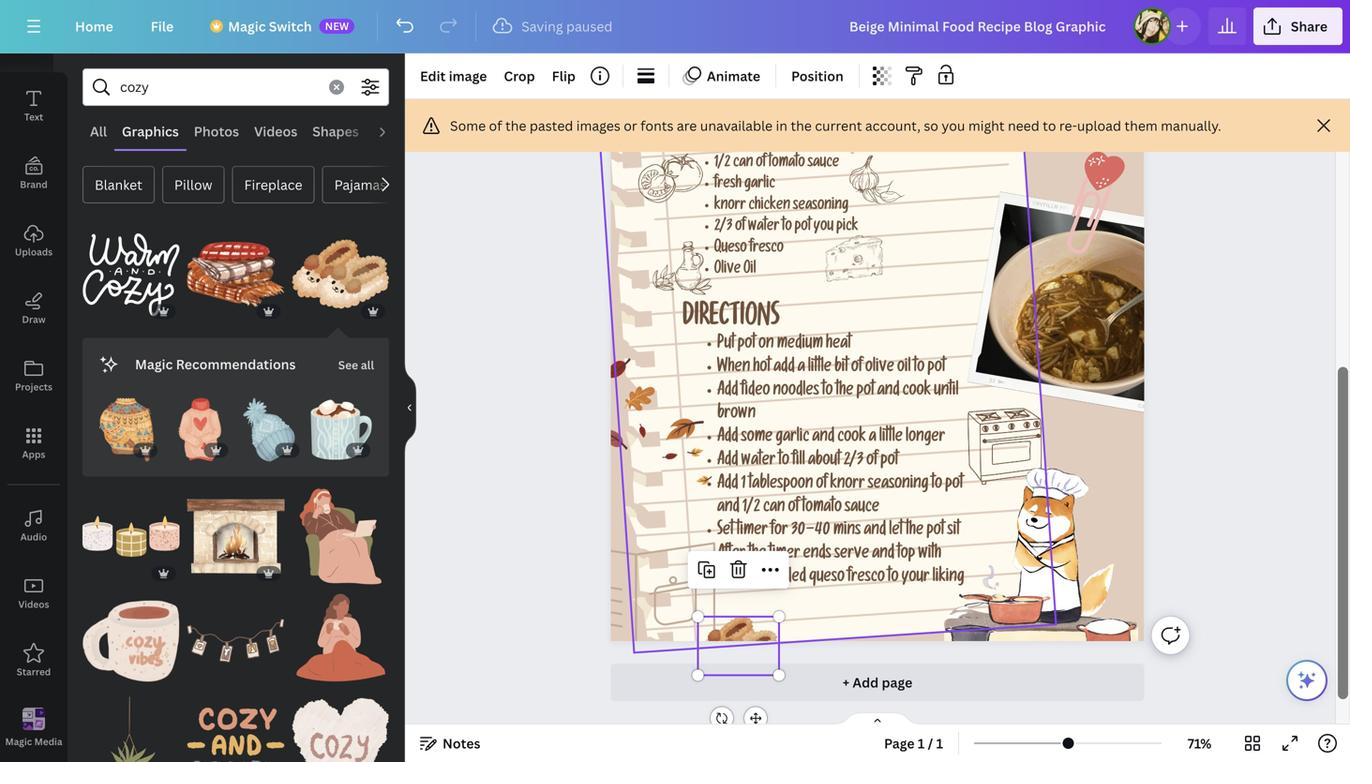 Task type: describe. For each thing, give the bounding box(es) containing it.
animate button
[[677, 61, 768, 91]]

text button
[[0, 72, 68, 140]]

knitted hat image
[[240, 398, 303, 462]]

pot inside 1/2 can of tomato sauce fresh garlic knorr chicken seasoning 2/3 of water to pot you pick queso fresco olive oil
[[795, 220, 811, 236]]

knorr inside 1/2 can of tomato sauce fresh garlic knorr chicken seasoning 2/3 of water to pot you pick queso fresco olive oil
[[715, 199, 746, 215]]

olive oil hand drawn image
[[653, 242, 712, 295]]

photos button
[[186, 113, 247, 149]]

animate
[[707, 67, 761, 85]]

fireplace
[[244, 176, 303, 194]]

media
[[34, 736, 62, 748]]

of up queso
[[736, 220, 746, 236]]

0 vertical spatial some
[[742, 430, 773, 447]]

tomato inside 1/2 can of tomato sauce fresh garlic knorr chicken seasoning 2/3 of water to pot you pick queso fresco olive oil
[[769, 156, 806, 172]]

can inside put pot on medium heat when hot add a little bit of olive oil to pot add fideo noodles to the pot and cook until brown add some garlic and cook a little longer add water to fill about 2/3 of pot add 1 tablespoon of knorr seasoning to pot and 1/2 can of tomato sauce set timer for 30-40 mins and let the pot sit after the timer ends serve and top with some shredded queso fresco to your liking
[[764, 500, 786, 517]]

and left top
[[873, 547, 895, 564]]

fonts
[[641, 117, 674, 135]]

71% button
[[1170, 729, 1231, 759]]

might
[[969, 117, 1005, 135]]

position button
[[784, 61, 851, 91]]

apps button
[[0, 410, 68, 477]]

home link
[[60, 8, 128, 45]]

71%
[[1188, 735, 1212, 753]]

hide image
[[404, 363, 416, 453]]

fresh
[[715, 177, 742, 193]]

and up set at the bottom of the page
[[718, 500, 740, 517]]

1 vertical spatial videos button
[[0, 560, 68, 628]]

all button
[[83, 113, 114, 149]]

0 vertical spatial cook
[[903, 383, 932, 401]]

blanket button
[[83, 166, 155, 204]]

2/3 inside put pot on medium heat when hot add a little bit of olive oil to pot add fideo noodles to the pot and cook until brown add some garlic and cook a little longer add water to fill about 2/3 of pot add 1 tablespoon of knorr seasoning to pot and 1/2 can of tomato sauce set timer for 30-40 mins and let the pot sit after the timer ends serve and top with some shredded queso fresco to your liking
[[844, 453, 864, 471]]

gas stove, kitchenware , cooking cartoon doodle. image
[[968, 407, 1042, 485]]

magic media button
[[0, 695, 68, 763]]

account,
[[866, 117, 921, 135]]

them
[[1125, 117, 1158, 135]]

sit
[[948, 523, 960, 541]]

on
[[759, 337, 774, 354]]

mug of coffee with marshmallows image
[[311, 398, 374, 462]]

heat
[[826, 337, 852, 354]]

to left fill
[[779, 453, 790, 471]]

the right after
[[749, 547, 767, 564]]

1 vertical spatial audio
[[20, 531, 47, 544]]

of up 30-
[[789, 500, 800, 517]]

elements
[[12, 43, 55, 56]]

0 vertical spatial timer
[[737, 523, 768, 541]]

+
[[843, 674, 850, 692]]

chicken
[[749, 199, 791, 215]]

switch
[[269, 17, 312, 35]]

1 horizontal spatial videos
[[254, 122, 298, 140]]

saving paused
[[522, 17, 613, 35]]

blanket
[[95, 176, 142, 194]]

1 vertical spatial some
[[718, 570, 749, 587]]

position
[[792, 67, 844, 85]]

put
[[718, 337, 735, 354]]

shapes
[[313, 122, 359, 140]]

edit image button
[[413, 61, 495, 91]]

2/3 inside 1/2 can of tomato sauce fresh garlic knorr chicken seasoning 2/3 of water to pot you pick queso fresco olive oil
[[715, 220, 733, 236]]

0 horizontal spatial audio button
[[0, 492, 68, 560]]

unavailable
[[700, 117, 773, 135]]

set
[[718, 523, 734, 541]]

0 vertical spatial a
[[798, 360, 806, 377]]

when
[[718, 360, 751, 377]]

flip button
[[545, 61, 583, 91]]

home
[[75, 17, 113, 35]]

simple cute study full shot polaroids image
[[187, 593, 285, 690]]

magic media
[[5, 736, 62, 748]]

pot down olive
[[857, 383, 875, 401]]

water inside 1/2 can of tomato sauce fresh garlic knorr chicken seasoning 2/3 of water to pot you pick queso fresco olive oil
[[748, 220, 780, 236]]

and down olive
[[878, 383, 900, 401]]

longer
[[906, 430, 946, 447]]

/
[[928, 735, 934, 753]]

page
[[882, 674, 913, 692]]

apps
[[22, 448, 45, 461]]

0 vertical spatial audio
[[374, 122, 412, 140]]

some
[[450, 117, 486, 135]]

page 1 / 1
[[885, 735, 944, 753]]

magic switch
[[228, 17, 312, 35]]

seasoning inside put pot on medium heat when hot add a little bit of olive oil to pot add fideo noodles to the pot and cook until brown add some garlic and cook a little longer add water to fill about 2/3 of pot add 1 tablespoon of knorr seasoning to pot and 1/2 can of tomato sauce set timer for 30-40 mins and let the pot sit after the timer ends serve and top with some shredded queso fresco to your liking
[[868, 477, 929, 494]]

liking
[[933, 570, 965, 587]]

share
[[1292, 17, 1328, 35]]

pot left on
[[738, 337, 756, 354]]

projects
[[15, 381, 53, 393]]

recommendations
[[176, 356, 296, 373]]

re-
[[1060, 117, 1078, 135]]

warm indoor slippers image
[[292, 226, 389, 323]]

olive
[[715, 263, 741, 279]]

add
[[774, 360, 795, 377]]

pillow button
[[162, 166, 225, 204]]

of up chicken
[[756, 156, 767, 172]]

30-
[[791, 523, 815, 541]]

1 horizontal spatial 1
[[918, 735, 925, 753]]

page
[[885, 735, 915, 753]]

to right oil
[[914, 360, 925, 377]]

paused
[[567, 17, 613, 35]]

images
[[577, 117, 621, 135]]

notes
[[443, 735, 481, 753]]

sauce inside 1/2 can of tomato sauce fresh garlic knorr chicken seasoning 2/3 of water to pot you pick queso fresco olive oil
[[808, 156, 840, 172]]

upload
[[1078, 117, 1122, 135]]

hot
[[754, 360, 771, 377]]

Design title text field
[[835, 8, 1126, 45]]

fresco inside put pot on medium heat when hot add a little bit of olive oil to pot add fideo noodles to the pot and cook until brown add some garlic and cook a little longer add water to fill about 2/3 of pot add 1 tablespoon of knorr seasoning to pot and 1/2 can of tomato sauce set timer for 30-40 mins and let the pot sit after the timer ends serve and top with some shredded queso fresco to your liking
[[848, 570, 885, 587]]

0 vertical spatial audio button
[[367, 113, 419, 149]]

tomato inside put pot on medium heat when hot add a little bit of olive oil to pot add fideo noodles to the pot and cook until brown add some garlic and cook a little longer add water to fill about 2/3 of pot add 1 tablespoon of knorr seasoning to pot and 1/2 can of tomato sauce set timer for 30-40 mins and let the pot sit after the timer ends serve and top with some shredded queso fresco to your liking
[[803, 500, 842, 517]]

minimal organic girl drinking tea image
[[292, 593, 389, 690]]

farfalle pasta illustration image
[[812, 107, 864, 154]]

warm knitted sweater. vector illustration on a white background. image
[[98, 398, 161, 462]]

queso
[[715, 241, 747, 257]]

need
[[1008, 117, 1040, 135]]

elements button
[[0, 5, 68, 72]]

shapes button
[[305, 113, 367, 149]]

fill
[[793, 453, 806, 471]]

the down bit
[[836, 383, 854, 401]]



Task type: vqa. For each thing, say whether or not it's contained in the screenshot.
Simple Cute Study Full Shot Polaroids image
yes



Task type: locate. For each thing, give the bounding box(es) containing it.
1 vertical spatial audio button
[[0, 492, 68, 560]]

timer right set at the bottom of the page
[[737, 523, 768, 541]]

a left longer
[[869, 430, 877, 447]]

share button
[[1254, 8, 1343, 45]]

0 horizontal spatial garlic
[[745, 177, 776, 193]]

1 left tablespoon
[[742, 477, 746, 494]]

the
[[506, 117, 527, 135], [791, 117, 812, 135], [836, 383, 854, 401], [906, 523, 924, 541], [749, 547, 767, 564]]

0 vertical spatial tomato
[[769, 156, 806, 172]]

after
[[718, 547, 746, 564]]

pot left pick
[[795, 220, 811, 236]]

queso
[[810, 570, 845, 587]]

audio button
[[367, 113, 419, 149], [0, 492, 68, 560]]

directions
[[683, 307, 780, 335]]

fireplace button
[[232, 166, 315, 204]]

1 horizontal spatial little
[[880, 430, 903, 447]]

little left longer
[[880, 430, 903, 447]]

you
[[942, 117, 966, 135], [814, 220, 834, 236]]

to left re-
[[1043, 117, 1057, 135]]

0 vertical spatial garlic
[[745, 177, 776, 193]]

about
[[809, 453, 841, 471]]

the right let
[[906, 523, 924, 541]]

tomato
[[769, 156, 806, 172], [803, 500, 842, 517]]

2/3 up queso
[[715, 220, 733, 236]]

cook
[[903, 383, 932, 401], [838, 430, 866, 447]]

seasoning
[[794, 199, 849, 215], [868, 477, 929, 494]]

1 vertical spatial 1/2
[[743, 500, 761, 517]]

0 horizontal spatial 2/3
[[715, 220, 733, 236]]

of right bit
[[852, 360, 863, 377]]

sauce inside put pot on medium heat when hot add a little bit of olive oil to pot add fideo noodles to the pot and cook until brown add some garlic and cook a little longer add water to fill about 2/3 of pot add 1 tablespoon of knorr seasoning to pot and 1/2 can of tomato sauce set timer for 30-40 mins and let the pot sit after the timer ends serve and top with some shredded queso fresco to your liking
[[845, 500, 880, 517]]

file button
[[136, 8, 189, 45]]

of down the about
[[817, 477, 828, 494]]

1 vertical spatial can
[[764, 500, 786, 517]]

water up tablespoon
[[742, 453, 776, 471]]

can up fresh
[[734, 156, 754, 172]]

pick
[[837, 220, 859, 236]]

crop
[[504, 67, 535, 85]]

audio
[[374, 122, 412, 140], [20, 531, 47, 544]]

see
[[338, 358, 358, 373]]

0 horizontal spatial a
[[798, 360, 806, 377]]

magic inside main menu bar
[[228, 17, 266, 35]]

1 vertical spatial fresco
[[848, 570, 885, 587]]

1 horizontal spatial cook
[[903, 383, 932, 401]]

to right noodles
[[823, 383, 833, 401]]

pot right the about
[[881, 453, 899, 471]]

pot up until
[[928, 360, 946, 377]]

2 horizontal spatial 1
[[937, 735, 944, 753]]

are
[[677, 117, 697, 135]]

magic recommendations
[[135, 356, 296, 373]]

cook up the about
[[838, 430, 866, 447]]

all
[[90, 122, 107, 140]]

cozy coffee mug image
[[83, 593, 180, 690]]

little left bit
[[808, 360, 832, 377]]

0 horizontal spatial cook
[[838, 430, 866, 447]]

can up for
[[764, 500, 786, 517]]

2/3 right the about
[[844, 453, 864, 471]]

0 horizontal spatial videos button
[[0, 560, 68, 628]]

audio right shapes
[[374, 122, 412, 140]]

some down brown in the right of the page
[[742, 430, 773, 447]]

draw
[[22, 313, 46, 326]]

edit
[[420, 67, 446, 85]]

0 vertical spatial can
[[734, 156, 754, 172]]

0 vertical spatial 2/3
[[715, 220, 733, 236]]

pot left sit
[[927, 523, 945, 541]]

to left your
[[888, 570, 899, 587]]

0 vertical spatial magic
[[228, 17, 266, 35]]

1 horizontal spatial audio
[[374, 122, 412, 140]]

0 vertical spatial knorr
[[715, 199, 746, 215]]

0 horizontal spatial seasoning
[[794, 199, 849, 215]]

0 horizontal spatial 1
[[742, 477, 746, 494]]

1 vertical spatial timer
[[770, 547, 801, 564]]

for
[[771, 523, 789, 541]]

and up the about
[[813, 430, 835, 447]]

1 horizontal spatial can
[[764, 500, 786, 517]]

garlic up chicken
[[745, 177, 776, 193]]

1 horizontal spatial seasoning
[[868, 477, 929, 494]]

brand
[[20, 178, 48, 191]]

water down chicken
[[748, 220, 780, 236]]

warm sweater. vector illustration on a white background. image
[[169, 398, 232, 462]]

1 horizontal spatial garlic
[[776, 430, 810, 447]]

0 horizontal spatial 1/2
[[715, 156, 731, 172]]

0 horizontal spatial timer
[[737, 523, 768, 541]]

magic for magic recommendations
[[135, 356, 173, 373]]

serve
[[835, 547, 870, 564]]

0 horizontal spatial magic
[[5, 736, 32, 748]]

0 vertical spatial seasoning
[[794, 199, 849, 215]]

saving paused status
[[484, 15, 622, 38]]

videos button
[[247, 113, 305, 149], [0, 560, 68, 628]]

0 vertical spatial videos
[[254, 122, 298, 140]]

put pot on medium heat when hot add a little bit of olive oil to pot add fideo noodles to the pot and cook until brown add some garlic and cook a little longer add water to fill about 2/3 of pot add 1 tablespoon of knorr seasoning to pot and 1/2 can of tomato sauce set timer for 30-40 mins and let the pot sit after the timer ends serve and top with some shredded queso fresco to your liking
[[718, 337, 965, 587]]

you inside 1/2 can of tomato sauce fresh garlic knorr chicken seasoning 2/3 of water to pot you pick queso fresco olive oil
[[814, 220, 834, 236]]

1 vertical spatial tomato
[[803, 500, 842, 517]]

starred
[[17, 666, 51, 679]]

olive
[[866, 360, 895, 377]]

shredded
[[752, 570, 807, 587]]

1 vertical spatial knorr
[[831, 477, 865, 494]]

garlic up fill
[[776, 430, 810, 447]]

1 horizontal spatial 1/2
[[743, 500, 761, 517]]

all
[[361, 358, 374, 373]]

0 horizontal spatial you
[[814, 220, 834, 236]]

timer down for
[[770, 547, 801, 564]]

1 vertical spatial magic
[[135, 356, 173, 373]]

0 vertical spatial you
[[942, 117, 966, 135]]

flip
[[552, 67, 576, 85]]

with
[[919, 547, 942, 564]]

1 left the /
[[918, 735, 925, 753]]

watercolor fireplace illustration image
[[187, 488, 285, 585]]

sauce up mins
[[845, 500, 880, 517]]

image
[[449, 67, 487, 85]]

videos button up fireplace button
[[247, 113, 305, 149]]

0 horizontal spatial fresco
[[750, 241, 784, 257]]

1 horizontal spatial audio button
[[367, 113, 419, 149]]

0 vertical spatial little
[[808, 360, 832, 377]]

can
[[734, 156, 754, 172], [764, 500, 786, 517]]

garlic inside put pot on medium heat when hot add a little bit of olive oil to pot add fideo noodles to the pot and cook until brown add some garlic and cook a little longer add water to fill about 2/3 of pot add 1 tablespoon of knorr seasoning to pot and 1/2 can of tomato sauce set timer for 30-40 mins and let the pot sit after the timer ends serve and top with some shredded queso fresco to your liking
[[776, 430, 810, 447]]

fresco inside 1/2 can of tomato sauce fresh garlic knorr chicken seasoning 2/3 of water to pot you pick queso fresco olive oil
[[750, 241, 784, 257]]

timer
[[737, 523, 768, 541], [770, 547, 801, 564]]

top
[[898, 547, 916, 564]]

1 vertical spatial seasoning
[[868, 477, 929, 494]]

see all
[[338, 358, 374, 373]]

1 horizontal spatial you
[[942, 117, 966, 135]]

1/2 inside 1/2 can of tomato sauce fresh garlic knorr chicken seasoning 2/3 of water to pot you pick queso fresco olive oil
[[715, 156, 731, 172]]

magic left media
[[5, 736, 32, 748]]

watercolor cozy blankets image
[[187, 226, 285, 323]]

of right the about
[[867, 453, 878, 471]]

water inside put pot on medium heat when hot add a little bit of olive oil to pot add fideo noodles to the pot and cook until brown add some garlic and cook a little longer add water to fill about 2/3 of pot add 1 tablespoon of knorr seasoning to pot and 1/2 can of tomato sauce set timer for 30-40 mins and let the pot sit after the timer ends serve and top with some shredded queso fresco to your liking
[[742, 453, 776, 471]]

edit image
[[420, 67, 487, 85]]

add inside button
[[853, 674, 879, 692]]

0 horizontal spatial little
[[808, 360, 832, 377]]

1 horizontal spatial a
[[869, 430, 877, 447]]

text
[[24, 111, 43, 123]]

0 vertical spatial videos button
[[247, 113, 305, 149]]

1/2 can of tomato sauce fresh garlic knorr chicken seasoning 2/3 of water to pot you pick queso fresco olive oil
[[715, 156, 859, 279]]

scented wax candles image
[[83, 488, 180, 585]]

sauce
[[808, 156, 840, 172], [845, 500, 880, 517]]

cook down oil
[[903, 383, 932, 401]]

pajamas
[[334, 176, 387, 194]]

your
[[902, 570, 930, 587]]

so
[[924, 117, 939, 135]]

videos
[[254, 122, 298, 140], [18, 598, 49, 611]]

1 vertical spatial a
[[869, 430, 877, 447]]

a right add
[[798, 360, 806, 377]]

seasoning up pick
[[794, 199, 849, 215]]

the left pasted
[[506, 117, 527, 135]]

1 horizontal spatial magic
[[135, 356, 173, 373]]

minimal organic girl watching a movie image
[[292, 488, 389, 585]]

a
[[798, 360, 806, 377], [869, 430, 877, 447]]

1 horizontal spatial sauce
[[845, 500, 880, 517]]

1 right the /
[[937, 735, 944, 753]]

medium
[[777, 337, 824, 354]]

brown
[[718, 407, 756, 424]]

0 vertical spatial water
[[748, 220, 780, 236]]

and left let
[[864, 523, 887, 541]]

garlic inside 1/2 can of tomato sauce fresh garlic knorr chicken seasoning 2/3 of water to pot you pick queso fresco olive oil
[[745, 177, 776, 193]]

pot up sit
[[946, 477, 964, 494]]

cozy and comfy lettering image
[[187, 698, 285, 763]]

0 vertical spatial 1/2
[[715, 156, 731, 172]]

1 vertical spatial garlic
[[776, 430, 810, 447]]

brand button
[[0, 140, 68, 207]]

videos button up starred
[[0, 560, 68, 628]]

magic for magic media
[[5, 736, 32, 748]]

videos up starred button
[[18, 598, 49, 611]]

1/2
[[715, 156, 731, 172], [743, 500, 761, 517]]

canva assistant image
[[1296, 670, 1319, 692]]

you left pick
[[814, 220, 834, 236]]

to down longer
[[932, 477, 943, 494]]

seasoning inside 1/2 can of tomato sauce fresh garlic knorr chicken seasoning 2/3 of water to pot you pick queso fresco olive oil
[[794, 199, 849, 215]]

1 vertical spatial cook
[[838, 430, 866, 447]]

0 vertical spatial fresco
[[750, 241, 784, 257]]

1 vertical spatial water
[[742, 453, 776, 471]]

current
[[815, 117, 862, 135]]

2 horizontal spatial magic
[[228, 17, 266, 35]]

40
[[815, 523, 831, 541]]

magic
[[228, 17, 266, 35], [135, 356, 173, 373], [5, 736, 32, 748]]

can inside 1/2 can of tomato sauce fresh garlic knorr chicken seasoning 2/3 of water to pot you pick queso fresco olive oil
[[734, 156, 754, 172]]

audio button right shapes
[[367, 113, 419, 149]]

+ add page
[[843, 674, 913, 692]]

sauce down farfalle pasta illustration image
[[808, 156, 840, 172]]

audio button down apps
[[0, 492, 68, 560]]

some down after
[[718, 570, 749, 587]]

of
[[489, 117, 502, 135], [756, 156, 767, 172], [736, 220, 746, 236], [852, 360, 863, 377], [867, 453, 878, 471], [817, 477, 828, 494], [789, 500, 800, 517]]

0 horizontal spatial knorr
[[715, 199, 746, 215]]

oil
[[898, 360, 911, 377]]

fresco down serve
[[848, 570, 885, 587]]

the right in
[[791, 117, 812, 135]]

1 vertical spatial little
[[880, 430, 903, 447]]

you right so
[[942, 117, 966, 135]]

1 horizontal spatial 2/3
[[844, 453, 864, 471]]

magic for magic switch
[[228, 17, 266, 35]]

noodles
[[774, 383, 820, 401]]

heart shaped cozy lettering image
[[292, 698, 389, 763]]

Search elements search field
[[120, 69, 318, 105]]

1/2 inside put pot on medium heat when hot add a little bit of olive oil to pot add fideo noodles to the pot and cook until brown add some garlic and cook a little longer add water to fill about 2/3 of pot add 1 tablespoon of knorr seasoning to pot and 1/2 can of tomato sauce set timer for 30-40 mins and let the pot sit after the timer ends serve and top with some shredded queso fresco to your liking
[[743, 500, 761, 517]]

1 inside put pot on medium heat when hot add a little bit of olive oil to pot add fideo noodles to the pot and cook until brown add some garlic and cook a little longer add water to fill about 2/3 of pot add 1 tablespoon of knorr seasoning to pot and 1/2 can of tomato sauce set timer for 30-40 mins and let the pot sit after the timer ends serve and top with some shredded queso fresco to your liking
[[742, 477, 746, 494]]

some of the pasted images or fonts are unavailable in the current account, so you might need to re-upload them manually.
[[450, 117, 1222, 135]]

0 vertical spatial sauce
[[808, 156, 840, 172]]

to inside 1/2 can of tomato sauce fresh garlic knorr chicken seasoning 2/3 of water to pot you pick queso fresco olive oil
[[783, 220, 792, 236]]

+ add page button
[[611, 664, 1145, 702]]

bit
[[835, 360, 849, 377]]

pot
[[795, 220, 811, 236], [738, 337, 756, 354], [928, 360, 946, 377], [857, 383, 875, 401], [881, 453, 899, 471], [946, 477, 964, 494], [927, 523, 945, 541]]

knorr down fresh
[[715, 199, 746, 215]]

1
[[742, 477, 746, 494], [918, 735, 925, 753], [937, 735, 944, 753]]

audio down apps
[[20, 531, 47, 544]]

seasoning up let
[[868, 477, 929, 494]]

1 vertical spatial you
[[814, 220, 834, 236]]

1 horizontal spatial videos button
[[247, 113, 305, 149]]

or
[[624, 117, 638, 135]]

2 vertical spatial magic
[[5, 736, 32, 748]]

1 horizontal spatial fresco
[[848, 570, 885, 587]]

magic up warm knitted sweater. vector illustration on a white background. image
[[135, 356, 173, 373]]

magic left the switch
[[228, 17, 266, 35]]

1/2 up fresh
[[715, 156, 731, 172]]

1 vertical spatial sauce
[[845, 500, 880, 517]]

1 horizontal spatial knorr
[[831, 477, 865, 494]]

tomato up the 40
[[803, 500, 842, 517]]

manually.
[[1161, 117, 1222, 135]]

1 horizontal spatial timer
[[770, 547, 801, 564]]

hanging plant illustration image
[[83, 698, 180, 763]]

starred button
[[0, 628, 68, 695]]

group
[[83, 226, 180, 323], [187, 226, 285, 323], [292, 226, 389, 323], [98, 387, 161, 462], [169, 387, 232, 462], [311, 387, 374, 462], [240, 398, 303, 462], [187, 477, 285, 585], [83, 488, 180, 585], [292, 488, 389, 585], [83, 582, 180, 690], [292, 582, 389, 690], [187, 593, 285, 690], [187, 686, 285, 763], [292, 686, 389, 763], [83, 698, 180, 763]]

in
[[776, 117, 788, 135]]

magic inside button
[[5, 736, 32, 748]]

fideo
[[742, 383, 771, 401]]

oil
[[744, 263, 757, 279]]

grey line cookbook icon isolated on white background. cooking book icon. recipe book. fork and knife icons. cutlery symbol.  vector illustration image
[[557, 542, 716, 662]]

knorr down the about
[[831, 477, 865, 494]]

main menu bar
[[0, 0, 1351, 53]]

show pages image
[[833, 712, 923, 727]]

tomato down in
[[769, 156, 806, 172]]

fresco up oil
[[750, 241, 784, 257]]

knorr inside put pot on medium heat when hot add a little bit of olive oil to pot add fideo noodles to the pot and cook until brown add some garlic and cook a little longer add water to fill about 2/3 of pot add 1 tablespoon of knorr seasoning to pot and 1/2 can of tomato sauce set timer for 30-40 mins and let the pot sit after the timer ends serve and top with some shredded queso fresco to your liking
[[831, 477, 865, 494]]

1 vertical spatial 2/3
[[844, 453, 864, 471]]

pasted
[[530, 117, 573, 135]]

uploads button
[[0, 207, 68, 275]]

0 horizontal spatial videos
[[18, 598, 49, 611]]

0 horizontal spatial can
[[734, 156, 754, 172]]

0 horizontal spatial sauce
[[808, 156, 840, 172]]

0 horizontal spatial audio
[[20, 531, 47, 544]]

videos up fireplace button
[[254, 122, 298, 140]]

of right some
[[489, 117, 502, 135]]

to down chicken
[[783, 220, 792, 236]]

1 vertical spatial videos
[[18, 598, 49, 611]]

1/2 down tablespoon
[[743, 500, 761, 517]]



